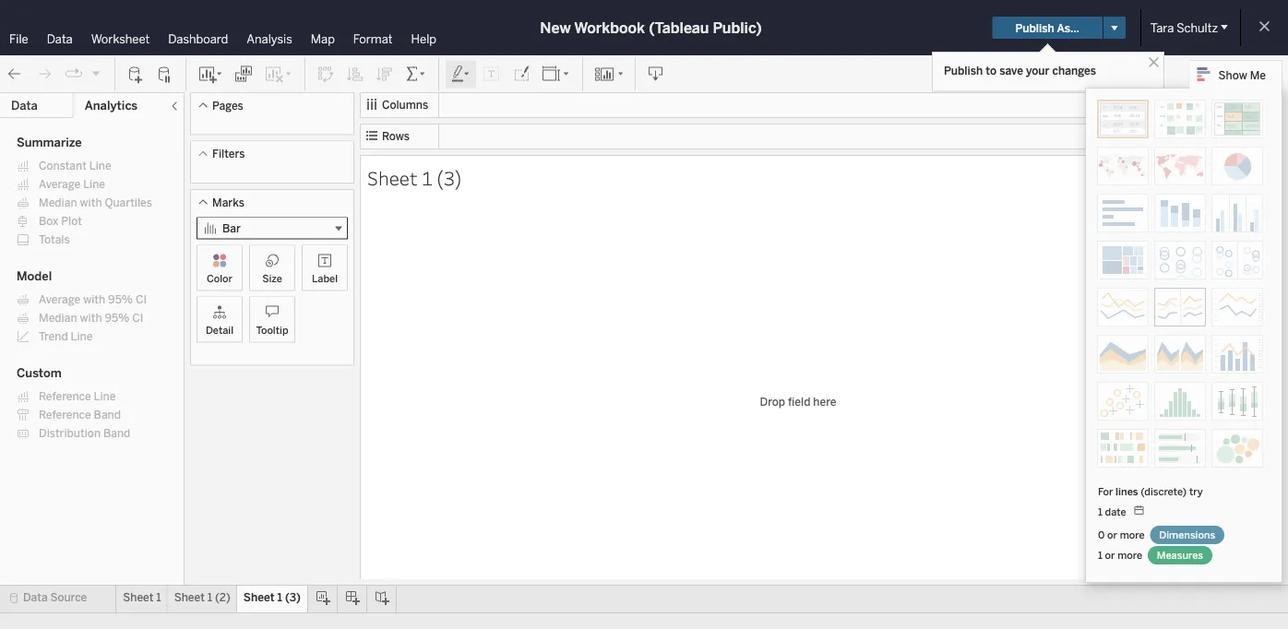Task type: vqa. For each thing, say whether or not it's contained in the screenshot.
Logo
no



Task type: locate. For each thing, give the bounding box(es) containing it.
model
[[17, 269, 52, 284]]

more for 1 or more
[[1118, 549, 1143, 562]]

1 horizontal spatial publish
[[1016, 21, 1055, 34]]

median up box plot at the left of page
[[39, 196, 77, 210]]

data up redo image
[[47, 31, 73, 46]]

more
[[1120, 529, 1145, 541], [1118, 549, 1143, 562]]

1 reference from the top
[[39, 390, 91, 403]]

1 vertical spatial band
[[103, 427, 131, 440]]

1 left the "sheet 1 (2)" at the bottom left of page
[[156, 591, 161, 605]]

1 vertical spatial ci
[[132, 312, 144, 325]]

line up reference band
[[94, 390, 116, 403]]

duplicate image
[[234, 65, 253, 84]]

or
[[1108, 529, 1118, 541], [1105, 549, 1116, 562]]

drop
[[760, 395, 786, 408]]

ci up the median with 95% ci on the left of the page
[[136, 293, 147, 306]]

publish left the to
[[944, 64, 983, 77]]

0 horizontal spatial publish
[[944, 64, 983, 77]]

line for constant line
[[89, 159, 111, 173]]

0 vertical spatial 95%
[[108, 293, 133, 306]]

or right 0
[[1108, 529, 1118, 541]]

0 vertical spatial reference
[[39, 390, 91, 403]]

with for average with 95% ci
[[83, 293, 105, 306]]

measures
[[1157, 549, 1204, 562]]

0 vertical spatial publish
[[1016, 21, 1055, 34]]

1 vertical spatial more
[[1118, 549, 1143, 562]]

ci down average with 95% ci
[[132, 312, 144, 325]]

for lines (discrete) try
[[1099, 486, 1203, 498]]

average down constant
[[39, 178, 81, 191]]

(2)
[[215, 591, 231, 605]]

sheet 1
[[123, 591, 161, 605]]

median up trend
[[39, 312, 77, 325]]

show labels image
[[483, 65, 501, 84]]

1 vertical spatial reference
[[39, 408, 91, 422]]

save
[[1000, 64, 1024, 77]]

2 median from the top
[[39, 312, 77, 325]]

average with 95% ci
[[39, 293, 147, 306]]

or for 1
[[1105, 549, 1116, 562]]

more down 0 or more
[[1118, 549, 1143, 562]]

1 horizontal spatial sheet 1 (3)
[[367, 165, 462, 190]]

sheet 1 (3)
[[367, 165, 462, 190], [244, 591, 301, 605]]

2 average from the top
[[39, 293, 81, 306]]

reference up reference band
[[39, 390, 91, 403]]

totals
[[39, 233, 70, 246]]

schultz
[[1177, 20, 1219, 35]]

(tableau
[[649, 19, 709, 36]]

replay animation image
[[65, 65, 83, 83], [90, 68, 102, 79]]

average for average with 95% ci
[[39, 293, 81, 306]]

changes
[[1053, 64, 1097, 77]]

replay animation image right redo image
[[65, 65, 83, 83]]

0 vertical spatial median
[[39, 196, 77, 210]]

(3)
[[437, 165, 462, 190], [285, 591, 301, 605]]

average for average line
[[39, 178, 81, 191]]

average
[[39, 178, 81, 191], [39, 293, 81, 306]]

0 vertical spatial or
[[1108, 529, 1118, 541]]

95% up the median with 95% ci on the left of the page
[[108, 293, 133, 306]]

publish
[[1016, 21, 1055, 34], [944, 64, 983, 77]]

data left source
[[23, 591, 48, 605]]

sheet 1 (3) right (2)
[[244, 591, 301, 605]]

1 vertical spatial or
[[1105, 549, 1116, 562]]

2 vertical spatial with
[[80, 312, 102, 325]]

data down undo 'image'
[[11, 98, 38, 113]]

1 horizontal spatial (3)
[[437, 165, 462, 190]]

band down reference band
[[103, 427, 131, 440]]

0 vertical spatial (3)
[[437, 165, 462, 190]]

more up 1 or more
[[1120, 529, 1145, 541]]

tara schultz
[[1151, 20, 1219, 35]]

data
[[47, 31, 73, 46], [11, 98, 38, 113], [23, 591, 48, 605]]

plot
[[61, 215, 82, 228]]

box
[[39, 215, 58, 228]]

1 median from the top
[[39, 196, 77, 210]]

public)
[[713, 19, 762, 36]]

with up the median with 95% ci on the left of the page
[[83, 293, 105, 306]]

sheet right (2)
[[244, 591, 275, 605]]

1
[[422, 165, 433, 190], [1099, 506, 1103, 518], [1099, 549, 1103, 562], [156, 591, 161, 605], [208, 591, 212, 605], [277, 591, 282, 605]]

1 left date
[[1099, 506, 1103, 518]]

0
[[1099, 529, 1105, 541]]

pause auto updates image
[[156, 65, 174, 84]]

1 average from the top
[[39, 178, 81, 191]]

help
[[411, 31, 437, 46]]

0 vertical spatial with
[[80, 196, 102, 210]]

publish inside button
[[1016, 21, 1055, 34]]

0 vertical spatial average
[[39, 178, 81, 191]]

custom
[[17, 366, 62, 381]]

0 horizontal spatial (3)
[[285, 591, 301, 605]]

your
[[1026, 64, 1050, 77]]

quartiles
[[105, 196, 152, 210]]

1 vertical spatial with
[[83, 293, 105, 306]]

average down model
[[39, 293, 81, 306]]

0 horizontal spatial replay animation image
[[65, 65, 83, 83]]

95%
[[108, 293, 133, 306], [105, 312, 130, 325]]

line down the median with 95% ci on the left of the page
[[71, 330, 93, 343]]

band up the distribution band at the bottom of page
[[94, 408, 121, 422]]

publish as... button
[[993, 17, 1103, 39]]

sheet
[[367, 165, 418, 190], [123, 591, 154, 605], [174, 591, 205, 605], [244, 591, 275, 605]]

1 down 0
[[1099, 549, 1103, 562]]

line up average line
[[89, 159, 111, 173]]

line for reference line
[[94, 390, 116, 403]]

publish for publish to save your changes
[[944, 64, 983, 77]]

dashboard
[[168, 31, 228, 46]]

0 vertical spatial band
[[94, 408, 121, 422]]

to
[[986, 64, 997, 77]]

or for 0
[[1108, 529, 1118, 541]]

drop field here
[[760, 395, 837, 408]]

with down average with 95% ci
[[80, 312, 102, 325]]

2 reference from the top
[[39, 408, 91, 422]]

tara
[[1151, 20, 1175, 35]]

median for median with 95% ci
[[39, 312, 77, 325]]

with
[[80, 196, 102, 210], [83, 293, 105, 306], [80, 312, 102, 325]]

95% for average with 95% ci
[[108, 293, 133, 306]]

sort ascending image
[[346, 65, 365, 84]]

publish left as...
[[1016, 21, 1055, 34]]

sheet left (2)
[[174, 591, 205, 605]]

replay animation image up analytics
[[90, 68, 102, 79]]

undo image
[[6, 65, 24, 84]]

95% down average with 95% ci
[[105, 312, 130, 325]]

0 vertical spatial more
[[1120, 529, 1145, 541]]

1 vertical spatial publish
[[944, 64, 983, 77]]

band
[[94, 408, 121, 422], [103, 427, 131, 440]]

swap rows and columns image
[[317, 65, 335, 84]]

show me
[[1219, 68, 1267, 81]]

line
[[89, 159, 111, 173], [83, 178, 105, 191], [71, 330, 93, 343], [94, 390, 116, 403]]

95% for median with 95% ci
[[105, 312, 130, 325]]

median
[[39, 196, 77, 210], [39, 312, 77, 325]]

reference
[[39, 390, 91, 403], [39, 408, 91, 422]]

1 vertical spatial average
[[39, 293, 81, 306]]

sheet 1 (3) down rows
[[367, 165, 462, 190]]

1 vertical spatial 95%
[[105, 312, 130, 325]]

1 date
[[1099, 506, 1129, 518]]

or down 0 or more
[[1105, 549, 1116, 562]]

format workbook image
[[512, 65, 531, 84]]

reference up distribution
[[39, 408, 91, 422]]

fit image
[[542, 65, 571, 84]]

0 vertical spatial ci
[[136, 293, 147, 306]]

1 vertical spatial sheet 1 (3)
[[244, 591, 301, 605]]

summarize
[[17, 135, 82, 150]]

1 down columns
[[422, 165, 433, 190]]

publish as...
[[1016, 21, 1080, 34]]

band for distribution band
[[103, 427, 131, 440]]

sort descending image
[[376, 65, 394, 84]]

1 vertical spatial data
[[11, 98, 38, 113]]

with down average line
[[80, 196, 102, 210]]

ci
[[136, 293, 147, 306], [132, 312, 144, 325]]

1 vertical spatial median
[[39, 312, 77, 325]]

1 left (2)
[[208, 591, 212, 605]]

show
[[1219, 68, 1248, 81]]

size
[[262, 272, 282, 285]]

file
[[9, 31, 28, 46]]

line up the median with quartiles
[[83, 178, 105, 191]]



Task type: describe. For each thing, give the bounding box(es) containing it.
sheet left the "sheet 1 (2)" at the bottom left of page
[[123, 591, 154, 605]]

new workbook (tableau public)
[[540, 19, 762, 36]]

distribution
[[39, 427, 101, 440]]

columns
[[382, 98, 429, 112]]

highlight image
[[450, 65, 472, 84]]

totals image
[[405, 65, 427, 84]]

line for average line
[[83, 178, 105, 191]]

box plot
[[39, 215, 82, 228]]

reference for reference line
[[39, 390, 91, 403]]

sheet down rows
[[367, 165, 418, 190]]

1 or more
[[1099, 549, 1145, 562]]

analysis
[[247, 31, 292, 46]]

show me button
[[1190, 60, 1283, 89]]

show/hide cards image
[[595, 65, 624, 84]]

new
[[540, 19, 571, 36]]

source
[[50, 591, 87, 605]]

dimensions
[[1160, 529, 1216, 541]]

map
[[311, 31, 335, 46]]

reference for reference band
[[39, 408, 91, 422]]

download image
[[647, 65, 666, 84]]

rows
[[382, 130, 410, 143]]

0 vertical spatial sheet 1 (3)
[[367, 165, 462, 190]]

0 or more
[[1099, 529, 1148, 541]]

data source
[[23, 591, 87, 605]]

more for 0 or more
[[1120, 529, 1145, 541]]

date
[[1105, 506, 1127, 518]]

ci for average with 95% ci
[[136, 293, 147, 306]]

constant line
[[39, 159, 111, 173]]

tooltip
[[256, 324, 289, 336]]

distribution band
[[39, 427, 131, 440]]

constant
[[39, 159, 87, 173]]

as...
[[1057, 21, 1080, 34]]

workbook
[[574, 19, 645, 36]]

line for trend line
[[71, 330, 93, 343]]

filters
[[212, 147, 245, 161]]

pages
[[212, 99, 243, 112]]

worksheet
[[91, 31, 150, 46]]

median with quartiles
[[39, 196, 152, 210]]

here
[[814, 395, 837, 408]]

detail
[[206, 324, 234, 336]]

analytics
[[85, 98, 138, 113]]

reference line
[[39, 390, 116, 403]]

marks
[[212, 196, 245, 209]]

me
[[1251, 68, 1267, 81]]

2 vertical spatial data
[[23, 591, 48, 605]]

field
[[788, 395, 811, 408]]

0 horizontal spatial sheet 1 (3)
[[244, 591, 301, 605]]

(discrete)
[[1141, 486, 1187, 498]]

redo image
[[35, 65, 54, 84]]

try
[[1190, 486, 1203, 498]]

1 vertical spatial (3)
[[285, 591, 301, 605]]

format
[[353, 31, 393, 46]]

ci for median with 95% ci
[[132, 312, 144, 325]]

sheet 1 (2)
[[174, 591, 231, 605]]

for
[[1099, 486, 1114, 498]]

1 horizontal spatial replay animation image
[[90, 68, 102, 79]]

color
[[207, 272, 233, 285]]

publish to save your changes
[[944, 64, 1097, 77]]

with for median with quartiles
[[80, 196, 102, 210]]

reference band
[[39, 408, 121, 422]]

average line
[[39, 178, 105, 191]]

trend
[[39, 330, 68, 343]]

new data source image
[[126, 65, 145, 84]]

publish for publish as...
[[1016, 21, 1055, 34]]

label
[[312, 272, 338, 285]]

close image
[[1146, 54, 1163, 71]]

median for median with quartiles
[[39, 196, 77, 210]]

collapse image
[[169, 101, 180, 112]]

clear sheet image
[[264, 65, 294, 84]]

lines
[[1116, 486, 1139, 498]]

with for median with 95% ci
[[80, 312, 102, 325]]

new worksheet image
[[198, 65, 223, 84]]

1 right (2)
[[277, 591, 282, 605]]

0 vertical spatial data
[[47, 31, 73, 46]]

median with 95% ci
[[39, 312, 144, 325]]

trend line
[[39, 330, 93, 343]]

band for reference band
[[94, 408, 121, 422]]



